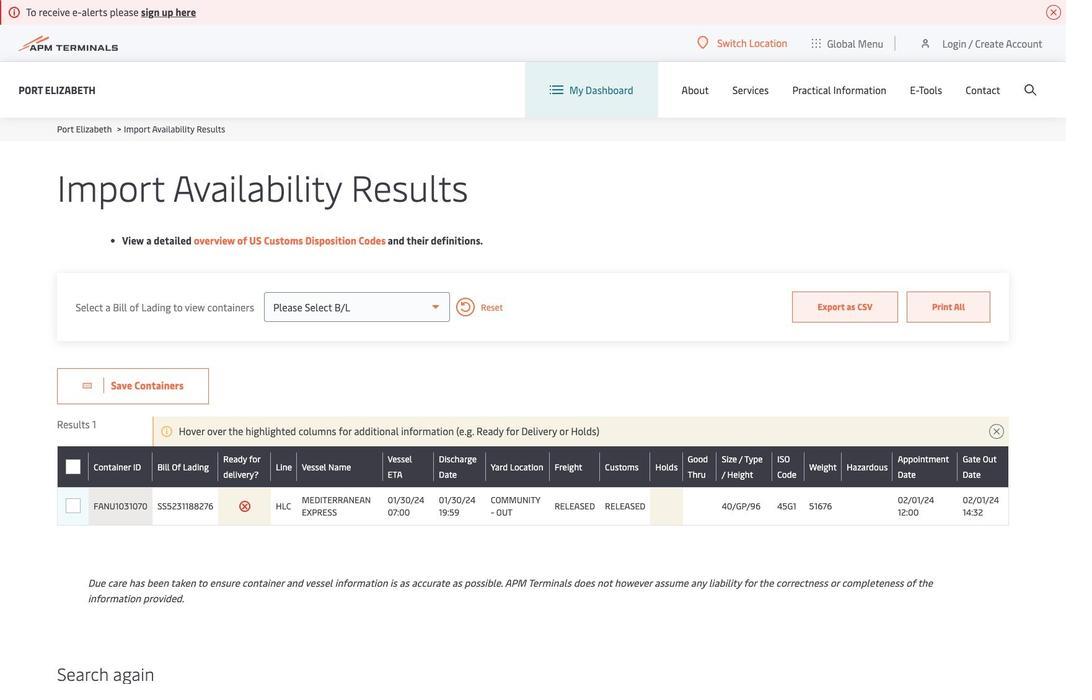 Task type: vqa. For each thing, say whether or not it's contained in the screenshot.
can
no



Task type: describe. For each thing, give the bounding box(es) containing it.
close alert image
[[1046, 5, 1061, 20]]

not ready image
[[238, 501, 251, 513]]



Task type: locate. For each thing, give the bounding box(es) containing it.
None checkbox
[[66, 460, 80, 475], [65, 460, 80, 475], [66, 499, 80, 514], [66, 500, 81, 515], [66, 460, 80, 475], [65, 460, 80, 475], [66, 499, 80, 514], [66, 500, 81, 515]]



